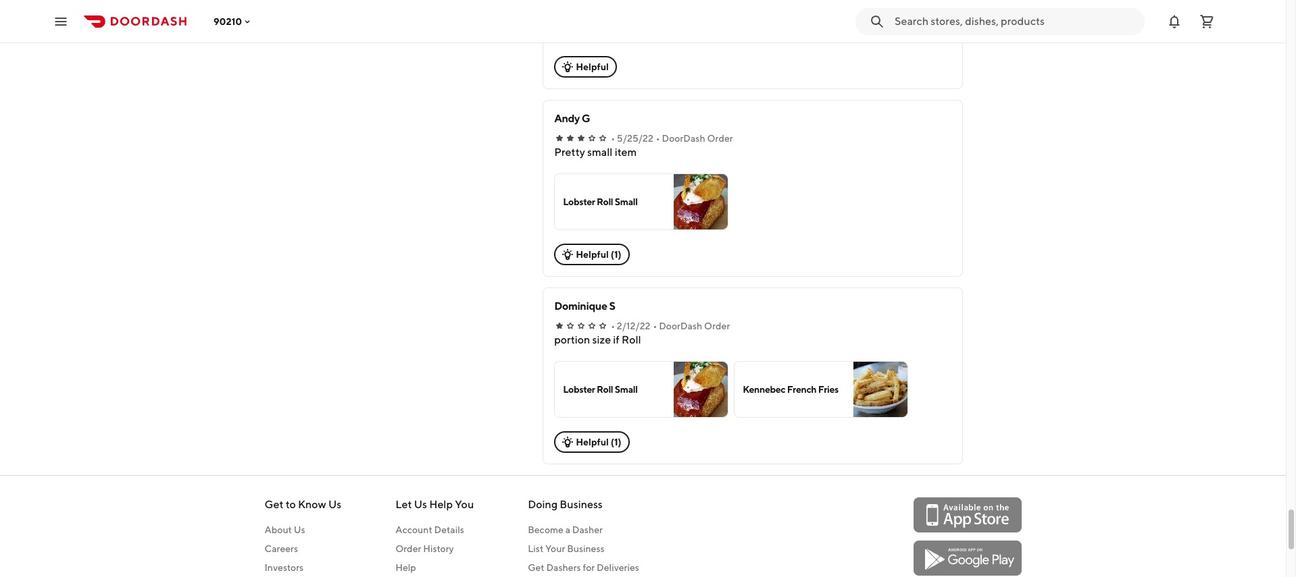 Task type: locate. For each thing, give the bounding box(es) containing it.
3 helpful from the top
[[576, 437, 609, 448]]

0 vertical spatial helpful (1) button
[[554, 244, 630, 266]]

1 vertical spatial get
[[528, 563, 544, 574]]

investors link
[[265, 562, 341, 575]]

1 horizontal spatial us
[[328, 499, 341, 512]]

careers link
[[265, 543, 341, 556]]

0 vertical spatial (1)
[[611, 249, 621, 260]]

1 vertical spatial order
[[704, 321, 730, 332]]

1 vertical spatial help
[[395, 563, 416, 574]]

• down s
[[611, 321, 615, 332]]

1 vertical spatial lobster
[[563, 385, 595, 395]]

fries
[[818, 385, 839, 395]]

1 lobster roll small from the top
[[563, 197, 638, 207]]

lobster roll small
[[563, 197, 638, 207], [563, 385, 638, 395]]

small down 2/12/22
[[615, 385, 638, 395]]

helpful (1) for s
[[576, 437, 621, 448]]

us right know
[[328, 499, 341, 512]]

2 roll from the top
[[597, 385, 613, 395]]

2 lobster roll small from the top
[[563, 385, 638, 395]]

lobster
[[563, 197, 595, 207], [563, 385, 595, 395]]

1 vertical spatial helpful (1) button
[[554, 432, 630, 453]]

•
[[611, 133, 615, 144], [656, 133, 660, 144], [611, 321, 615, 332], [653, 321, 657, 332]]

0 vertical spatial order
[[707, 133, 733, 144]]

deliveries
[[597, 563, 639, 574]]

2 vertical spatial helpful
[[576, 437, 609, 448]]

0 horizontal spatial us
[[294, 525, 305, 536]]

0 vertical spatial lobster roll small button
[[554, 174, 729, 230]]

1 helpful (1) from the top
[[576, 249, 621, 260]]

business up become a dasher link
[[560, 499, 603, 512]]

0 horizontal spatial get
[[265, 499, 283, 512]]

dominique
[[554, 300, 607, 313]]

your
[[545, 544, 565, 555]]

about
[[265, 525, 292, 536]]

2 lobster from the top
[[563, 385, 595, 395]]

doordash right 5/25/22
[[662, 133, 705, 144]]

1 lobster from the top
[[563, 197, 595, 207]]

us
[[328, 499, 341, 512], [414, 499, 427, 512], [294, 525, 305, 536]]

us for about us
[[294, 525, 305, 536]]

helpful (1) button
[[554, 244, 630, 266], [554, 432, 630, 453]]

2 helpful from the top
[[576, 249, 609, 260]]

0 vertical spatial lobster roll small image
[[674, 174, 728, 230]]

1 vertical spatial business
[[567, 544, 605, 555]]

2/12/22
[[617, 321, 650, 332]]

1 horizontal spatial get
[[528, 563, 544, 574]]

us up careers link
[[294, 525, 305, 536]]

1 vertical spatial lobster roll small button
[[554, 362, 729, 418]]

order history link
[[395, 543, 474, 556]]

0 vertical spatial kennebec french fries image
[[854, 0, 908, 42]]

1 vertical spatial small
[[615, 385, 638, 395]]

helpful (1)
[[576, 249, 621, 260], [576, 437, 621, 448]]

small
[[615, 197, 638, 207], [615, 385, 638, 395]]

0 vertical spatial small
[[615, 197, 638, 207]]

lobster roll small button
[[554, 174, 729, 230], [554, 362, 729, 418]]

0 horizontal spatial help
[[395, 563, 416, 574]]

1 vertical spatial helpful
[[576, 249, 609, 260]]

1 vertical spatial doordash
[[659, 321, 702, 332]]

get dashers for deliveries link
[[528, 562, 643, 575]]

lobster roll small for g
[[563, 197, 638, 207]]

1 kennebec french fries image from the top
[[854, 0, 908, 42]]

helpful
[[576, 61, 609, 72], [576, 249, 609, 260], [576, 437, 609, 448]]

get
[[265, 499, 283, 512], [528, 563, 544, 574]]

2 helpful (1) button from the top
[[554, 432, 630, 453]]

1 vertical spatial kennebec french fries image
[[854, 362, 908, 418]]

1 roll from the top
[[597, 197, 613, 207]]

2 lobster roll small image from the top
[[674, 362, 728, 418]]

0 vertical spatial doordash
[[662, 133, 705, 144]]

2 vertical spatial order
[[395, 544, 421, 555]]

to
[[286, 499, 296, 512]]

help down order history
[[395, 563, 416, 574]]

order history
[[395, 544, 454, 555]]

doordash right 2/12/22
[[659, 321, 702, 332]]

2 horizontal spatial us
[[414, 499, 427, 512]]

1 vertical spatial roll
[[597, 385, 613, 395]]

kennebec french fries image
[[854, 0, 908, 42], [854, 362, 908, 418]]

help
[[429, 499, 453, 512], [395, 563, 416, 574]]

lobster roll small button down 2/12/22
[[554, 362, 729, 418]]

0 vertical spatial help
[[429, 499, 453, 512]]

you
[[455, 499, 474, 512]]

kennebec
[[743, 385, 785, 395]]

(1)
[[611, 249, 621, 260], [611, 437, 621, 448]]

2 (1) from the top
[[611, 437, 621, 448]]

doordash
[[662, 133, 705, 144], [659, 321, 702, 332]]

help link
[[395, 562, 474, 575]]

lobster roll small button down 5/25/22
[[554, 174, 729, 230]]

lobster roll small image
[[674, 174, 728, 230], [674, 362, 728, 418]]

2 helpful (1) from the top
[[576, 437, 621, 448]]

kennebec french fries image inside button
[[854, 362, 908, 418]]

dashers
[[546, 563, 581, 574]]

2 lobster roll small button from the top
[[554, 362, 729, 418]]

dasher
[[572, 525, 603, 536]]

account
[[395, 525, 432, 536]]

0 vertical spatial lobster
[[563, 197, 595, 207]]

1 lobster roll small image from the top
[[674, 174, 728, 230]]

1 helpful from the top
[[576, 61, 609, 72]]

a
[[565, 525, 570, 536]]

1 vertical spatial helpful (1)
[[576, 437, 621, 448]]

90210
[[214, 16, 242, 27]]

1 vertical spatial lobster roll small
[[563, 385, 638, 395]]

helpful (1) button for g
[[554, 244, 630, 266]]

let us help you
[[395, 499, 474, 512]]

0 vertical spatial helpful
[[576, 61, 609, 72]]

help left you
[[429, 499, 453, 512]]

account details link
[[395, 524, 474, 537]]

small down 5/25/22
[[615, 197, 638, 207]]

1 vertical spatial lobster roll small image
[[674, 362, 728, 418]]

roll for g
[[597, 197, 613, 207]]

0 vertical spatial roll
[[597, 197, 613, 207]]

get down list
[[528, 563, 544, 574]]

history
[[423, 544, 454, 555]]

become a dasher
[[528, 525, 603, 536]]

1 (1) from the top
[[611, 249, 621, 260]]

2 small from the top
[[615, 385, 638, 395]]

know
[[298, 499, 326, 512]]

0 vertical spatial get
[[265, 499, 283, 512]]

us right let in the left bottom of the page
[[414, 499, 427, 512]]

Store search: begin typing to search for stores available on DoorDash text field
[[895, 14, 1137, 29]]

details
[[434, 525, 464, 536]]

1 vertical spatial (1)
[[611, 437, 621, 448]]

1 small from the top
[[615, 197, 638, 207]]

kennebec french fries
[[743, 385, 839, 395]]

helpful for g
[[576, 249, 609, 260]]

about us link
[[265, 524, 341, 537]]

business down become a dasher link
[[567, 544, 605, 555]]

doordash for dominique s
[[659, 321, 702, 332]]

business
[[560, 499, 603, 512], [567, 544, 605, 555]]

1 helpful (1) button from the top
[[554, 244, 630, 266]]

2 kennebec french fries image from the top
[[854, 362, 908, 418]]

1 lobster roll small button from the top
[[554, 174, 729, 230]]

get left to
[[265, 499, 283, 512]]

order
[[707, 133, 733, 144], [704, 321, 730, 332], [395, 544, 421, 555]]

roll
[[597, 197, 613, 207], [597, 385, 613, 395]]

us for let us help you
[[414, 499, 427, 512]]

0 vertical spatial helpful (1)
[[576, 249, 621, 260]]

0 vertical spatial lobster roll small
[[563, 197, 638, 207]]



Task type: vqa. For each thing, say whether or not it's contained in the screenshot.
the top Coffee
no



Task type: describe. For each thing, give the bounding box(es) containing it.
• right 5/25/22
[[656, 133, 660, 144]]

90210 button
[[214, 16, 253, 27]]

• left 5/25/22
[[611, 133, 615, 144]]

• 5/25/22 • doordash order
[[611, 133, 733, 144]]

french
[[787, 385, 817, 395]]

get for get to know us
[[265, 499, 283, 512]]

spicy chicken sandwich image
[[674, 0, 728, 42]]

order for g
[[707, 133, 733, 144]]

helpful (1) for g
[[576, 249, 621, 260]]

doordash for andy g
[[662, 133, 705, 144]]

0 items, open order cart image
[[1199, 13, 1215, 29]]

doing business
[[528, 499, 603, 512]]

order for s
[[704, 321, 730, 332]]

about us
[[265, 525, 305, 536]]

get dashers for deliveries
[[528, 563, 639, 574]]

roll for s
[[597, 385, 613, 395]]

let
[[395, 499, 412, 512]]

5/25/22
[[617, 133, 653, 144]]

helpful button
[[554, 56, 617, 78]]

become a dasher link
[[528, 524, 643, 537]]

dominique s
[[554, 300, 615, 313]]

kennebec french fries button
[[734, 362, 908, 418]]

• right 2/12/22
[[653, 321, 657, 332]]

lobster roll small for s
[[563, 385, 638, 395]]

careers
[[265, 544, 298, 555]]

account details
[[395, 525, 464, 536]]

become
[[528, 525, 563, 536]]

lobster roll small button for dominique s
[[554, 362, 729, 418]]

(1) for andy g
[[611, 249, 621, 260]]

helpful inside 'button'
[[576, 61, 609, 72]]

g
[[582, 112, 590, 125]]

get to know us
[[265, 499, 341, 512]]

1 horizontal spatial help
[[429, 499, 453, 512]]

andy g
[[554, 112, 590, 125]]

list
[[528, 544, 543, 555]]

small for dominique s
[[615, 385, 638, 395]]

andy
[[554, 112, 580, 125]]

get for get dashers for deliveries
[[528, 563, 544, 574]]

lobster roll small button for andy g
[[554, 174, 729, 230]]

small for andy g
[[615, 197, 638, 207]]

open menu image
[[53, 13, 69, 29]]

s
[[609, 300, 615, 313]]

lobster for andy
[[563, 197, 595, 207]]

0 vertical spatial business
[[560, 499, 603, 512]]

helpful for s
[[576, 437, 609, 448]]

helpful (1) button for s
[[554, 432, 630, 453]]

lobster for dominique
[[563, 385, 595, 395]]

notification bell image
[[1166, 13, 1183, 29]]

• 2/12/22 • doordash order
[[611, 321, 730, 332]]

investors
[[265, 563, 304, 574]]

list your business link
[[528, 543, 643, 556]]

lobster roll small image for dominique s
[[674, 362, 728, 418]]

list your business
[[528, 544, 605, 555]]

lobster roll small image for andy g
[[674, 174, 728, 230]]

(1) for dominique s
[[611, 437, 621, 448]]

doing
[[528, 499, 558, 512]]

for
[[583, 563, 595, 574]]



